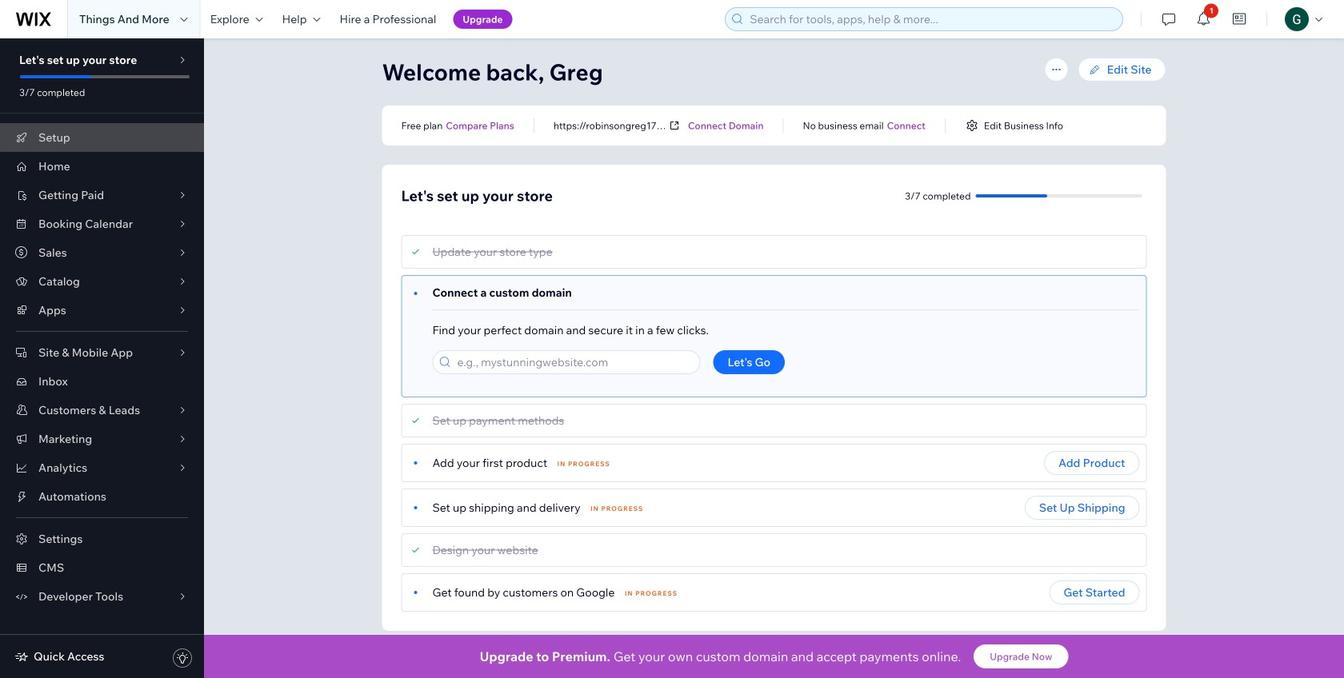 Task type: vqa. For each thing, say whether or not it's contained in the screenshot.
Discount
no



Task type: locate. For each thing, give the bounding box(es) containing it.
Search for tools, apps, help & more... field
[[745, 8, 1118, 30]]

e.g., mystunningwebsite.com field
[[453, 351, 695, 374]]



Task type: describe. For each thing, give the bounding box(es) containing it.
sidebar element
[[0, 38, 204, 679]]



